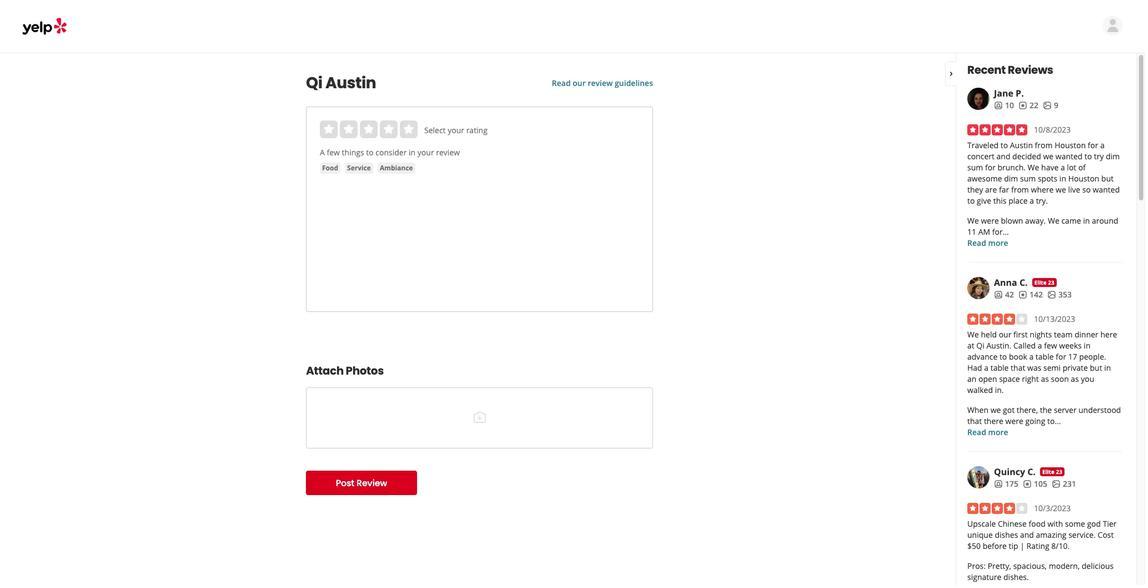 Task type: locate. For each thing, give the bounding box(es) containing it.
pros: pretty, spacious, modern, delicious signature dishes.
[[968, 561, 1114, 583]]

austin up the decided
[[1010, 140, 1033, 151]]

1 vertical spatial were
[[1006, 416, 1024, 427]]

to left try
[[1085, 151, 1092, 162]]

0 horizontal spatial that
[[968, 416, 982, 427]]

1 16 review v2 image from the top
[[1019, 101, 1028, 110]]

from up place
[[1011, 184, 1029, 195]]

houston
[[1055, 140, 1086, 151], [1068, 173, 1100, 184]]

|
[[1020, 541, 1025, 552]]

were up am
[[981, 216, 999, 226]]

0 horizontal spatial few
[[327, 147, 340, 158]]

1 vertical spatial that
[[968, 416, 982, 427]]

for left 17
[[1056, 352, 1066, 362]]

were down got
[[1006, 416, 1024, 427]]

0 horizontal spatial review
[[436, 147, 460, 158]]

table up semi
[[1036, 352, 1054, 362]]

16 photos v2 image left "9"
[[1043, 101, 1052, 110]]

elite 23 for quincy c.
[[1042, 468, 1062, 476]]

in right the came
[[1083, 216, 1090, 226]]

1 vertical spatial we
[[1056, 184, 1066, 195]]

1 vertical spatial reviews element
[[1019, 289, 1043, 300]]

your left the rating
[[448, 125, 464, 136]]

we down the decided
[[1028, 162, 1039, 173]]

read more down there
[[968, 427, 1008, 438]]

16 photos v2 image left 353
[[1048, 290, 1056, 299]]

jeremy m. image
[[1103, 16, 1123, 36]]

brunch.
[[998, 162, 1026, 173]]

elite 23 link for anna c.
[[1032, 278, 1057, 287]]

1 horizontal spatial wanted
[[1093, 184, 1120, 195]]

1 horizontal spatial that
[[1011, 363, 1026, 373]]

0 vertical spatial sum
[[968, 162, 983, 173]]

1 vertical spatial read more
[[968, 427, 1008, 438]]

got
[[1003, 405, 1015, 415]]

austin inside traveled to austin from houston for a concert and decided we wanted to try dim sum for brunch. we have a lot of awesome dim sum spots in houston but they are far from where we live so wanted to give this place a try.
[[1010, 140, 1033, 151]]

in
[[409, 147, 416, 158], [1060, 173, 1066, 184], [1083, 216, 1090, 226], [1084, 340, 1091, 351], [1104, 363, 1111, 373]]

1 horizontal spatial qi
[[977, 340, 985, 351]]

1 more from the top
[[988, 238, 1008, 248]]

2 4 star rating image from the top
[[968, 503, 1028, 514]]

0 vertical spatial your
[[448, 125, 464, 136]]

reviews element down p.
[[1019, 100, 1039, 111]]

read more button for 11
[[968, 238, 1008, 249]]

modern,
[[1049, 561, 1080, 572]]

when
[[968, 405, 989, 415]]

review
[[588, 78, 613, 88], [436, 147, 460, 158]]

semi
[[1044, 363, 1061, 373]]

1 horizontal spatial were
[[1006, 416, 1024, 427]]

photo of quincy c. image
[[968, 467, 990, 489]]

0 horizontal spatial for
[[985, 162, 996, 173]]

1 vertical spatial 16 photos v2 image
[[1048, 290, 1056, 299]]

0 vertical spatial more
[[988, 238, 1008, 248]]

0 vertical spatial for
[[1088, 140, 1099, 151]]

0 vertical spatial and
[[997, 151, 1011, 162]]

elite 23 link
[[1032, 278, 1057, 287], [1040, 468, 1065, 477]]

0 vertical spatial c.
[[1020, 277, 1028, 289]]

1 horizontal spatial your
[[448, 125, 464, 136]]

2 vertical spatial friends element
[[994, 479, 1019, 490]]

0 vertical spatial table
[[1036, 352, 1054, 362]]

and up brunch.
[[997, 151, 1011, 162]]

1 vertical spatial but
[[1090, 363, 1102, 373]]

photos element containing 231
[[1052, 479, 1076, 490]]

to down austin.
[[1000, 352, 1007, 362]]

1 friends element from the top
[[994, 100, 1014, 111]]

unique
[[968, 530, 993, 540]]

few right a
[[327, 147, 340, 158]]

photos element for anna c.
[[1048, 289, 1072, 300]]

read more down am
[[968, 238, 1008, 248]]

16 review v2 image left 22
[[1019, 101, 1028, 110]]

far
[[999, 184, 1009, 195]]

reviews element containing 22
[[1019, 100, 1039, 111]]

1 vertical spatial from
[[1011, 184, 1029, 195]]

2 16 friends v2 image from the top
[[994, 290, 1003, 299]]

am
[[978, 227, 990, 237]]

away.
[[1025, 216, 1046, 226]]

16 friends v2 image left 42
[[994, 290, 1003, 299]]

as down private
[[1071, 374, 1079, 384]]

read
[[552, 78, 571, 88], [968, 238, 986, 248], [968, 427, 986, 438]]

105
[[1034, 479, 1048, 489]]

0 vertical spatial dim
[[1106, 151, 1120, 162]]

dim right try
[[1106, 151, 1120, 162]]

10/13/2023
[[1034, 314, 1075, 324]]

elite up the 105
[[1042, 468, 1055, 476]]

16 friends v2 image
[[994, 101, 1003, 110], [994, 290, 1003, 299]]

photo of jane p. image
[[968, 88, 990, 110]]

0 vertical spatial elite
[[1035, 279, 1047, 287]]

16 photos v2 image for quincy c.
[[1052, 480, 1061, 489]]

None radio
[[320, 121, 338, 138], [340, 121, 358, 138], [360, 121, 378, 138], [400, 121, 418, 138], [320, 121, 338, 138], [340, 121, 358, 138], [360, 121, 378, 138], [400, 121, 418, 138]]

for…
[[992, 227, 1009, 237]]

an
[[968, 374, 977, 384]]

read more button down am
[[968, 238, 1008, 249]]

1 horizontal spatial as
[[1071, 374, 1079, 384]]

reviews element for anna c.
[[1019, 289, 1043, 300]]

1 vertical spatial few
[[1044, 340, 1057, 351]]

post review
[[336, 477, 387, 490]]

review left guidelines
[[588, 78, 613, 88]]

2 vertical spatial photos element
[[1052, 479, 1076, 490]]

friends element for quincy c.
[[994, 479, 1019, 490]]

a up try
[[1101, 140, 1105, 151]]

we up at
[[968, 329, 979, 340]]

reviews element for quincy c.
[[1023, 479, 1048, 490]]

in right spots
[[1060, 173, 1066, 184]]

0 vertical spatial read
[[552, 78, 571, 88]]

16 friends v2 image for 42
[[994, 290, 1003, 299]]

16 review v2 image left 142
[[1019, 290, 1028, 299]]

rating element
[[320, 121, 418, 138]]

1 vertical spatial 16 friends v2 image
[[994, 290, 1003, 299]]

attach photos image
[[473, 411, 486, 424]]

1 4 star rating image from the top
[[968, 314, 1028, 325]]

here
[[1101, 329, 1117, 340]]

0 vertical spatial 16 friends v2 image
[[994, 101, 1003, 110]]

from
[[1035, 140, 1053, 151], [1011, 184, 1029, 195]]

16 photos v2 image
[[1043, 101, 1052, 110], [1048, 290, 1056, 299], [1052, 480, 1061, 489]]

4 star rating image up chinese
[[968, 503, 1028, 514]]

0 vertical spatial friends element
[[994, 100, 1014, 111]]

friends element containing 175
[[994, 479, 1019, 490]]

a
[[1101, 140, 1105, 151], [1061, 162, 1065, 173], [1030, 196, 1034, 206], [1038, 340, 1042, 351], [1029, 352, 1034, 362], [984, 363, 989, 373]]

our up austin.
[[999, 329, 1012, 340]]

photos element containing 9
[[1043, 100, 1059, 111]]

we were blown away. we came in around 11 am for…
[[968, 216, 1119, 237]]

read more for 11
[[968, 238, 1008, 248]]

decided
[[1013, 151, 1041, 162]]

2 friends element from the top
[[994, 289, 1014, 300]]

reviews element containing 105
[[1023, 479, 1048, 490]]

reviews
[[1008, 62, 1053, 78]]

sum up where
[[1020, 173, 1036, 184]]

reviews element right 175
[[1023, 479, 1048, 490]]

0 vertical spatial photos element
[[1043, 100, 1059, 111]]

amazing
[[1036, 530, 1067, 540]]

we up there
[[991, 405, 1001, 415]]

elite up 142
[[1035, 279, 1047, 287]]

from down 10/8/2023
[[1035, 140, 1053, 151]]

0 vertical spatial elite 23
[[1035, 279, 1055, 287]]

that down book
[[1011, 363, 1026, 373]]

spacious,
[[1013, 561, 1047, 572]]

reviews element containing 142
[[1019, 289, 1043, 300]]

0 vertical spatial from
[[1035, 140, 1053, 151]]

close sidebar icon image
[[947, 69, 956, 78], [947, 69, 956, 78]]

elite 23
[[1035, 279, 1055, 287], [1042, 468, 1062, 476]]

0 horizontal spatial from
[[1011, 184, 1029, 195]]

dishes
[[995, 530, 1018, 540]]

have
[[1041, 162, 1059, 173]]

anna c.
[[994, 277, 1028, 289]]

recent reviews
[[968, 62, 1053, 78]]

16 friends v2 image left 10
[[994, 101, 1003, 110]]

1 horizontal spatial and
[[1020, 530, 1034, 540]]

1 horizontal spatial we
[[1043, 151, 1054, 162]]

a left lot
[[1061, 162, 1065, 173]]

elite 23 link up 142
[[1032, 278, 1057, 287]]

0 horizontal spatial were
[[981, 216, 999, 226]]

in inside 'we were blown away. we came in around 11 am for…'
[[1083, 216, 1090, 226]]

friends element containing 42
[[994, 289, 1014, 300]]

chinese
[[998, 519, 1027, 529]]

16 photos v2 image left 231
[[1052, 480, 1061, 489]]

wanted right so
[[1093, 184, 1120, 195]]

1 vertical spatial our
[[999, 329, 1012, 340]]

elite 23 up 142
[[1035, 279, 1055, 287]]

review down select your rating
[[436, 147, 460, 158]]

but
[[1102, 173, 1114, 184], [1090, 363, 1102, 373]]

food
[[322, 163, 338, 173]]

for
[[1088, 140, 1099, 151], [985, 162, 996, 173], [1056, 352, 1066, 362]]

and up |
[[1020, 530, 1034, 540]]

a left try. on the right of the page
[[1030, 196, 1034, 206]]

0 horizontal spatial and
[[997, 151, 1011, 162]]

we left live
[[1056, 184, 1066, 195]]

1 vertical spatial friends element
[[994, 289, 1014, 300]]

photos element
[[1043, 100, 1059, 111], [1048, 289, 1072, 300], [1052, 479, 1076, 490]]

table
[[1036, 352, 1054, 362], [991, 363, 1009, 373]]

c. up 16 review v2 image
[[1028, 466, 1036, 478]]

wanted up lot
[[1056, 151, 1083, 162]]

photos
[[346, 363, 384, 379]]

3 friends element from the top
[[994, 479, 1019, 490]]

1 horizontal spatial sum
[[1020, 173, 1036, 184]]

for up awesome
[[985, 162, 996, 173]]

friends element down quincy
[[994, 479, 1019, 490]]

1 horizontal spatial our
[[999, 329, 1012, 340]]

photos element right the 105
[[1052, 479, 1076, 490]]

that down when
[[968, 416, 982, 427]]

recent
[[968, 62, 1006, 78]]

to…
[[1048, 416, 1061, 427]]

1 vertical spatial elite 23
[[1042, 468, 1062, 476]]

reviews element right 42
[[1019, 289, 1043, 300]]

0 vertical spatial wanted
[[1056, 151, 1083, 162]]

1 vertical spatial 23
[[1056, 468, 1062, 476]]

1 vertical spatial for
[[985, 162, 996, 173]]

0 vertical spatial austin
[[326, 72, 376, 94]]

your
[[448, 125, 464, 136], [418, 147, 434, 158]]

0 vertical spatial 4 star rating image
[[968, 314, 1028, 325]]

you
[[1081, 374, 1094, 384]]

1 horizontal spatial 23
[[1056, 468, 1062, 476]]

few down nights
[[1044, 340, 1057, 351]]

0 vertical spatial elite 23 link
[[1032, 278, 1057, 287]]

23 up '10/13/2023'
[[1048, 279, 1055, 287]]

2 read more button from the top
[[968, 427, 1008, 438]]

elite 23 link for quincy c.
[[1040, 468, 1065, 477]]

c. right anna
[[1020, 277, 1028, 289]]

elite 23 up the 105
[[1042, 468, 1062, 476]]

sum down the concert
[[968, 162, 983, 173]]

2 16 review v2 image from the top
[[1019, 290, 1028, 299]]

2 more from the top
[[988, 427, 1008, 438]]

but inside we held our first nights team dinner here at qi austin. called a few weeks in advance to book a table for 17 people. had a table that was semi private but in an open space right as soon as you walked in.
[[1090, 363, 1102, 373]]

2 vertical spatial we
[[991, 405, 1001, 415]]

0 horizontal spatial we
[[991, 405, 1001, 415]]

1 vertical spatial photos element
[[1048, 289, 1072, 300]]

4 star rating image
[[968, 314, 1028, 325], [968, 503, 1028, 514]]

houston up lot
[[1055, 140, 1086, 151]]

2 vertical spatial reviews element
[[1023, 479, 1048, 490]]

our inside we held our first nights team dinner here at qi austin. called a few weeks in advance to book a table for 17 people. had a table that was semi private but in an open space right as soon as you walked in.
[[999, 329, 1012, 340]]

friends element down jane
[[994, 100, 1014, 111]]

1 vertical spatial and
[[1020, 530, 1034, 540]]

walked
[[968, 385, 993, 395]]

142
[[1030, 289, 1043, 300]]

1 vertical spatial qi
[[977, 340, 985, 351]]

service
[[347, 163, 371, 173]]

that
[[1011, 363, 1026, 373], [968, 416, 982, 427]]

read more button down there
[[968, 427, 1008, 438]]

0 vertical spatial 16 review v2 image
[[1019, 101, 1028, 110]]

to
[[1001, 140, 1008, 151], [366, 147, 374, 158], [1085, 151, 1092, 162], [968, 196, 975, 206], [1000, 352, 1007, 362]]

first
[[1014, 329, 1028, 340]]

anna
[[994, 277, 1017, 289]]

came
[[1062, 216, 1081, 226]]

16 review v2 image
[[1019, 101, 1028, 110], [1019, 290, 1028, 299]]

our left guidelines
[[573, 78, 586, 88]]

austin up 'rating' element
[[326, 72, 376, 94]]

0 horizontal spatial as
[[1041, 374, 1049, 384]]

1 vertical spatial c.
[[1028, 466, 1036, 478]]

1 vertical spatial 16 review v2 image
[[1019, 290, 1028, 299]]

elite for quincy c.
[[1042, 468, 1055, 476]]

of
[[1079, 162, 1086, 173]]

there
[[984, 416, 1004, 427]]

16 review v2 image for 22
[[1019, 101, 1028, 110]]

tip
[[1009, 541, 1018, 552]]

we up the have
[[1043, 151, 1054, 162]]

0 vertical spatial 23
[[1048, 279, 1055, 287]]

for up try
[[1088, 140, 1099, 151]]

1 read more button from the top
[[968, 238, 1008, 249]]

0 vertical spatial review
[[588, 78, 613, 88]]

c. for anna c.
[[1020, 277, 1028, 289]]

dim down brunch.
[[1004, 173, 1018, 184]]

post
[[336, 477, 354, 490]]

0 vertical spatial read more button
[[968, 238, 1008, 249]]

quincy c.
[[994, 466, 1036, 478]]

reviews element
[[1019, 100, 1039, 111], [1019, 289, 1043, 300], [1023, 479, 1048, 490]]

a up was
[[1029, 352, 1034, 362]]

10/3/2023
[[1034, 503, 1071, 514]]

table up space
[[991, 363, 1009, 373]]

1 horizontal spatial for
[[1056, 352, 1066, 362]]

1 vertical spatial elite 23 link
[[1040, 468, 1065, 477]]

friends element
[[994, 100, 1014, 111], [994, 289, 1014, 300], [994, 479, 1019, 490]]

photos element right 142
[[1048, 289, 1072, 300]]

to right things
[[366, 147, 374, 158]]

we inside traveled to austin from houston for a concert and decided we wanted to try dim sum for brunch. we have a lot of awesome dim sum spots in houston but they are far from where we live so wanted to give this place a try.
[[1028, 162, 1039, 173]]

houston down 'of'
[[1068, 173, 1100, 184]]

11
[[968, 227, 976, 237]]

16 photos v2 image for anna c.
[[1048, 290, 1056, 299]]

and inside traveled to austin from houston for a concert and decided we wanted to try dim sum for brunch. we have a lot of awesome dim sum spots in houston but they are far from where we live so wanted to give this place a try.
[[997, 151, 1011, 162]]

1 horizontal spatial few
[[1044, 340, 1057, 351]]

1 vertical spatial read more button
[[968, 427, 1008, 438]]

photos element right 22
[[1043, 100, 1059, 111]]

were inside 'we were blown away. we came in around 11 am for…'
[[981, 216, 999, 226]]

0 vertical spatial that
[[1011, 363, 1026, 373]]

16 review v2 image for 142
[[1019, 290, 1028, 299]]

0 vertical spatial were
[[981, 216, 999, 226]]

our
[[573, 78, 586, 88], [999, 329, 1012, 340]]

1 vertical spatial read
[[968, 238, 986, 248]]

1 vertical spatial table
[[991, 363, 1009, 373]]

to down 5 star rating image at top
[[1001, 140, 1008, 151]]

more down there
[[988, 427, 1008, 438]]

we
[[1028, 162, 1039, 173], [968, 216, 979, 226], [1048, 216, 1060, 226], [968, 329, 979, 340]]

0 vertical spatial we
[[1043, 151, 1054, 162]]

upscale
[[968, 519, 996, 529]]

4 star rating image up held on the bottom right
[[968, 314, 1028, 325]]

2 vertical spatial 16 photos v2 image
[[1052, 480, 1061, 489]]

None radio
[[380, 121, 398, 138]]

2 vertical spatial read
[[968, 427, 986, 438]]

1 as from the left
[[1041, 374, 1049, 384]]

elite 23 link up the 105
[[1040, 468, 1065, 477]]

we
[[1043, 151, 1054, 162], [1056, 184, 1066, 195], [991, 405, 1001, 415]]

but down people.
[[1090, 363, 1102, 373]]

2 as from the left
[[1071, 374, 1079, 384]]

0 horizontal spatial table
[[991, 363, 1009, 373]]

as down semi
[[1041, 374, 1049, 384]]

c.
[[1020, 277, 1028, 289], [1028, 466, 1036, 478]]

going
[[1026, 416, 1046, 427]]

8/10.
[[1052, 541, 1070, 552]]

we inside when we got there, the server understood that there were going to…
[[991, 405, 1001, 415]]

photo of anna c. image
[[968, 277, 990, 299]]

0 vertical spatial but
[[1102, 173, 1114, 184]]

1 16 friends v2 image from the top
[[994, 101, 1003, 110]]

austin
[[326, 72, 376, 94], [1010, 140, 1033, 151]]

more for am
[[988, 238, 1008, 248]]

more down for…
[[988, 238, 1008, 248]]

1 horizontal spatial dim
[[1106, 151, 1120, 162]]

1 read more from the top
[[968, 238, 1008, 248]]

23 up 10/3/2023
[[1056, 468, 1062, 476]]

0 horizontal spatial our
[[573, 78, 586, 88]]

were inside when we got there, the server understood that there were going to…
[[1006, 416, 1024, 427]]

qi
[[306, 72, 322, 94], [977, 340, 985, 351]]

1 horizontal spatial austin
[[1010, 140, 1033, 151]]

but down try
[[1102, 173, 1114, 184]]

friends element down anna
[[994, 289, 1014, 300]]

photos element containing 353
[[1048, 289, 1072, 300]]

your down select
[[418, 147, 434, 158]]

server
[[1054, 405, 1077, 415]]

understood
[[1079, 405, 1121, 415]]

post review button
[[306, 471, 417, 495]]

0 vertical spatial reviews element
[[1019, 100, 1039, 111]]

2 read more from the top
[[968, 427, 1008, 438]]

1 vertical spatial austin
[[1010, 140, 1033, 151]]



Task type: describe. For each thing, give the bounding box(es) containing it.
0 vertical spatial qi
[[306, 72, 322, 94]]

delicious
[[1082, 561, 1114, 572]]

weeks
[[1059, 340, 1082, 351]]

ambiance
[[380, 163, 413, 173]]

book
[[1009, 352, 1027, 362]]

23 for quincy c.
[[1056, 468, 1062, 476]]

22
[[1030, 100, 1039, 111]]

jane p.
[[994, 87, 1024, 99]]

in inside traveled to austin from houston for a concert and decided we wanted to try dim sum for brunch. we have a lot of awesome dim sum spots in houston but they are far from where we live so wanted to give this place a try.
[[1060, 173, 1066, 184]]

read for we
[[968, 427, 986, 438]]

friends element containing 10
[[994, 100, 1014, 111]]

had
[[968, 363, 982, 373]]

open
[[979, 374, 997, 384]]

with
[[1048, 519, 1063, 529]]

5 star rating image
[[968, 124, 1028, 136]]

live
[[1068, 184, 1081, 195]]

they
[[968, 184, 983, 195]]

space
[[999, 374, 1020, 384]]

0 horizontal spatial dim
[[1004, 173, 1018, 184]]

held
[[981, 329, 997, 340]]

0 vertical spatial houston
[[1055, 140, 1086, 151]]

quincy
[[994, 466, 1025, 478]]

upscale chinese food with some god tier unique dishes and amazing service. cost $50 before tip | rating 8/10.
[[968, 519, 1117, 552]]

qi austin
[[306, 72, 376, 94]]

175
[[1005, 479, 1019, 489]]

we left the came
[[1048, 216, 1060, 226]]

awesome
[[968, 173, 1002, 184]]

353
[[1059, 289, 1072, 300]]

advance
[[968, 352, 998, 362]]

a down nights
[[1038, 340, 1042, 351]]

that inside we held our first nights team dinner here at qi austin. called a few weeks in advance to book a table for 17 people. had a table that was semi private but in an open space right as soon as you walked in.
[[1011, 363, 1026, 373]]

before
[[983, 541, 1007, 552]]

1 vertical spatial sum
[[1020, 173, 1036, 184]]

read our review guidelines
[[552, 78, 653, 88]]

soon
[[1051, 374, 1069, 384]]

in down people.
[[1104, 363, 1111, 373]]

rating
[[1027, 541, 1050, 552]]

read more button for there
[[968, 427, 1008, 438]]

god
[[1087, 519, 1101, 529]]

called
[[1014, 340, 1036, 351]]

rating
[[466, 125, 488, 136]]

0 horizontal spatial your
[[418, 147, 434, 158]]

p.
[[1016, 87, 1024, 99]]

16 friends v2 image
[[994, 480, 1003, 489]]

attach
[[306, 363, 344, 379]]

service.
[[1069, 530, 1096, 540]]

1 vertical spatial wanted
[[1093, 184, 1120, 195]]

we held our first nights team dinner here at qi austin. called a few weeks in advance to book a table for 17 people. had a table that was semi private but in an open space right as soon as you walked in.
[[968, 329, 1117, 395]]

photos element for quincy c.
[[1052, 479, 1076, 490]]

to inside we held our first nights team dinner here at qi austin. called a few weeks in advance to book a table for 17 people. had a table that was semi private but in an open space right as soon as you walked in.
[[1000, 352, 1007, 362]]

and inside the upscale chinese food with some god tier unique dishes and amazing service. cost $50 before tip | rating 8/10.
[[1020, 530, 1034, 540]]

10
[[1005, 100, 1014, 111]]

pretty,
[[988, 561, 1011, 572]]

team
[[1054, 329, 1073, 340]]

0 horizontal spatial austin
[[326, 72, 376, 94]]

that inside when we got there, the server understood that there were going to…
[[968, 416, 982, 427]]

we inside we held our first nights team dinner here at qi austin. called a few weeks in advance to book a table for 17 people. had a table that was semi private but in an open space right as soon as you walked in.
[[968, 329, 979, 340]]

food
[[1029, 519, 1046, 529]]

in right consider at the left of page
[[409, 147, 416, 158]]

elite 23 for anna c.
[[1035, 279, 1055, 287]]

right
[[1022, 374, 1039, 384]]

dishes.
[[1004, 572, 1029, 583]]

23 for anna c.
[[1048, 279, 1055, 287]]

few inside we held our first nights team dinner here at qi austin. called a few weeks in advance to book a table for 17 people. had a table that was semi private but in an open space right as soon as you walked in.
[[1044, 340, 1057, 351]]

was
[[1028, 363, 1042, 373]]

so
[[1083, 184, 1091, 195]]

4 star rating image for anna
[[968, 314, 1028, 325]]

2 horizontal spatial for
[[1088, 140, 1099, 151]]

231
[[1063, 479, 1076, 489]]

42
[[1005, 289, 1014, 300]]

10/8/2023
[[1034, 124, 1071, 135]]

1 horizontal spatial table
[[1036, 352, 1054, 362]]

a few things to consider in your review
[[320, 147, 460, 158]]

read more for there
[[968, 427, 1008, 438]]

qi inside we held our first nights team dinner here at qi austin. called a few weeks in advance to book a table for 17 people. had a table that was semi private but in an open space right as soon as you walked in.
[[977, 340, 985, 351]]

are
[[985, 184, 997, 195]]

qi austin link
[[306, 72, 525, 94]]

there,
[[1017, 405, 1038, 415]]

consider
[[376, 147, 407, 158]]

in down dinner
[[1084, 340, 1091, 351]]

0 horizontal spatial wanted
[[1056, 151, 1083, 162]]

blown
[[1001, 216, 1023, 226]]

1 horizontal spatial from
[[1035, 140, 1053, 151]]

read for traveled
[[968, 238, 986, 248]]

elite for anna c.
[[1035, 279, 1047, 287]]

friends element for anna c.
[[994, 289, 1014, 300]]

4 star rating image for quincy
[[968, 503, 1028, 514]]

16 review v2 image
[[1023, 480, 1032, 489]]

0 vertical spatial few
[[327, 147, 340, 158]]

0 vertical spatial our
[[573, 78, 586, 88]]

traveled
[[968, 140, 999, 151]]

more for were
[[988, 427, 1008, 438]]

try.
[[1036, 196, 1048, 206]]

jane
[[994, 87, 1014, 99]]

a
[[320, 147, 325, 158]]

signature
[[968, 572, 1002, 583]]

pros:
[[968, 561, 986, 572]]

guidelines
[[615, 78, 653, 88]]

but inside traveled to austin from houston for a concert and decided we wanted to try dim sum for brunch. we have a lot of awesome dim sum spots in houston but they are far from where we live so wanted to give this place a try.
[[1102, 173, 1114, 184]]

give
[[977, 196, 991, 206]]

tier
[[1103, 519, 1117, 529]]

16 friends v2 image for 10
[[994, 101, 1003, 110]]

for inside we held our first nights team dinner here at qi austin. called a few weeks in advance to book a table for 17 people. had a table that was semi private but in an open space right as soon as you walked in.
[[1056, 352, 1066, 362]]

spots
[[1038, 173, 1058, 184]]

concert
[[968, 151, 995, 162]]

9
[[1054, 100, 1059, 111]]

a up open
[[984, 363, 989, 373]]

things
[[342, 147, 364, 158]]

0 horizontal spatial sum
[[968, 162, 983, 173]]

nights
[[1030, 329, 1052, 340]]

1 vertical spatial review
[[436, 147, 460, 158]]

0 vertical spatial 16 photos v2 image
[[1043, 101, 1052, 110]]

traveled to austin from houston for a concert and decided we wanted to try dim sum for brunch. we have a lot of awesome dim sum spots in houston but they are far from where we live so wanted to give this place a try.
[[968, 140, 1120, 206]]

1 vertical spatial houston
[[1068, 173, 1100, 184]]

we up 11
[[968, 216, 979, 226]]

try
[[1094, 151, 1104, 162]]

to down they
[[968, 196, 975, 206]]

austin.
[[987, 340, 1012, 351]]

when we got there, the server understood that there were going to…
[[968, 405, 1121, 427]]

people.
[[1079, 352, 1106, 362]]

2 horizontal spatial we
[[1056, 184, 1066, 195]]

17
[[1068, 352, 1077, 362]]

private
[[1063, 363, 1088, 373]]

place
[[1009, 196, 1028, 206]]

dinner
[[1075, 329, 1099, 340]]

c. for quincy c.
[[1028, 466, 1036, 478]]



Task type: vqa. For each thing, say whether or not it's contained in the screenshot.
you're covered up to $2,500. terms apply. learn more
no



